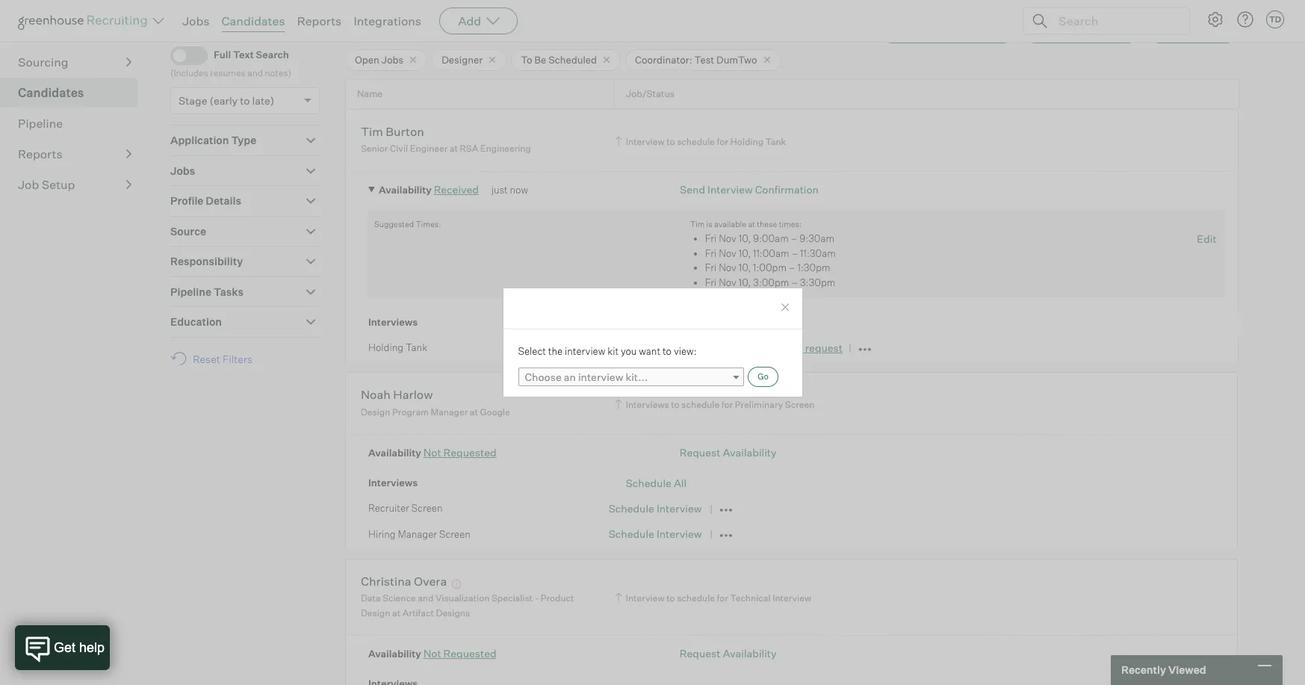 Task type: locate. For each thing, give the bounding box(es) containing it.
10, left "3:00pm" on the right of page
[[739, 276, 751, 288]]

1 vertical spatial and
[[418, 593, 434, 604]]

– down times:
[[791, 233, 797, 245]]

notes)
[[265, 67, 291, 78]]

schedule left technical on the bottom right of the page
[[677, 593, 715, 604]]

0 horizontal spatial and
[[247, 67, 263, 78]]

0 vertical spatial request
[[680, 446, 720, 459]]

to inside 'choose an interview kit...' dialog
[[663, 345, 672, 357]]

manager down recruiter screen at the left bottom of page
[[398, 528, 437, 540]]

0 vertical spatial job
[[18, 24, 39, 39]]

0 horizontal spatial candidates
[[18, 85, 84, 100]]

application
[[170, 134, 229, 147]]

actions
[[1186, 23, 1224, 36]]

1 horizontal spatial reports link
[[297, 13, 342, 28]]

checkmark image
[[177, 49, 188, 60]]

reset filters
[[193, 352, 253, 365]]

2 request availability button from the top
[[680, 647, 777, 660]]

job dashboard
[[18, 24, 103, 39]]

0 horizontal spatial reports
[[18, 146, 63, 161]]

send interview confirmation button
[[680, 183, 819, 196]]

1 schedule interview link from the top
[[609, 341, 702, 354]]

1 vertical spatial for
[[721, 399, 733, 410]]

schedule
[[677, 136, 715, 147], [759, 341, 803, 354], [682, 399, 720, 410], [677, 593, 715, 604]]

1 vertical spatial send
[[709, 341, 734, 354]]

pipeline
[[18, 116, 63, 131], [170, 285, 211, 298]]

job inside "link"
[[18, 177, 39, 192]]

jobs up profile
[[170, 164, 195, 177]]

0 vertical spatial tank
[[765, 136, 786, 147]]

at inside data science and visualization specialist - product design at artifact designs
[[392, 607, 400, 619]]

0 horizontal spatial send
[[680, 183, 705, 196]]

showing 4 candidate applications
[[345, 21, 510, 34]]

1 vertical spatial interview
[[578, 370, 623, 383]]

request availability button for preliminary
[[680, 446, 777, 459]]

0 vertical spatial screen
[[785, 399, 815, 410]]

request availability for preliminary
[[680, 446, 777, 459]]

0 vertical spatial tim
[[361, 124, 383, 139]]

1 vertical spatial tim
[[690, 219, 705, 229]]

and inside data science and visualization specialist - product design at artifact designs
[[418, 593, 434, 604]]

pipeline down sourcing
[[18, 116, 63, 131]]

jobs right open
[[381, 54, 404, 66]]

candidate
[[1075, 23, 1125, 36]]

design inside noah harlow design program manager at google
[[361, 406, 390, 418]]

schedule up go
[[759, 341, 803, 354]]

1 vertical spatial schedule interview
[[609, 528, 702, 540]]

job/status
[[626, 88, 675, 100]]

1:00pm
[[753, 262, 787, 274]]

1 request availability from the top
[[680, 446, 777, 459]]

schedule up send interview confirmation
[[677, 136, 715, 147]]

0 vertical spatial request availability button
[[680, 446, 777, 459]]

1 horizontal spatial and
[[418, 593, 434, 604]]

tim inside tim is available at these times: edit
[[690, 219, 705, 229]]

availability down program
[[368, 447, 421, 459]]

design down the noah
[[361, 406, 390, 418]]

stage (early to late) option
[[179, 94, 274, 107]]

0 vertical spatial request availability
[[680, 446, 777, 459]]

coordinator:
[[635, 54, 692, 66]]

reports link down pipeline link
[[18, 145, 131, 163]]

1 job from the top
[[18, 24, 39, 39]]

0 vertical spatial reports link
[[297, 13, 342, 28]]

at left google
[[470, 406, 478, 418]]

interview inside choose an interview kit... link
[[578, 370, 623, 383]]

1 vertical spatial interviews
[[626, 399, 669, 410]]

stage (early to late)
[[179, 94, 274, 107]]

2 schedule interview link from the top
[[609, 502, 702, 515]]

request availability button
[[680, 446, 777, 459], [680, 647, 777, 660]]

0 vertical spatial candidates
[[222, 13, 285, 28]]

2 vertical spatial screen
[[439, 528, 471, 540]]

reports link left showing
[[297, 13, 342, 28]]

request availability down interview to schedule for technical interview
[[680, 647, 777, 660]]

schedule all link
[[626, 477, 687, 489]]

and down the text
[[247, 67, 263, 78]]

tank
[[765, 136, 786, 147], [406, 342, 427, 354]]

at down "science"
[[392, 607, 400, 619]]

at left rsa
[[450, 143, 458, 154]]

specialist
[[492, 593, 533, 604]]

0 vertical spatial for
[[717, 136, 728, 147]]

1 horizontal spatial candidates
[[222, 13, 285, 28]]

3 schedule interview link from the top
[[609, 528, 702, 540]]

1 vertical spatial tank
[[406, 342, 427, 354]]

2 job from the top
[[18, 177, 39, 192]]

close image
[[779, 301, 791, 313]]

google
[[480, 406, 510, 418]]

schedule for noah harlow schedule interview link
[[609, 502, 654, 515]]

2 vertical spatial schedule interview link
[[609, 528, 702, 540]]

for for burton
[[717, 136, 728, 147]]

tim is available at these times: edit
[[690, 219, 1217, 245]]

be
[[534, 54, 546, 66]]

3 10, from the top
[[739, 262, 751, 274]]

2 vertical spatial for
[[717, 593, 728, 604]]

profile details
[[170, 194, 241, 207]]

1 horizontal spatial candidates link
[[222, 13, 285, 28]]

request availability down interviews to schedule for preliminary screen
[[680, 446, 777, 459]]

tim
[[361, 124, 383, 139], [690, 219, 705, 229]]

add for add
[[458, 13, 481, 28]]

suggested
[[374, 219, 414, 229]]

edit
[[1197, 233, 1217, 245]]

holding up the noah
[[368, 342, 403, 354]]

1 vertical spatial design
[[361, 607, 390, 619]]

1 vertical spatial reports link
[[18, 145, 131, 163]]

go link
[[748, 367, 778, 387]]

candidates up the text
[[222, 13, 285, 28]]

interviews up holding tank
[[368, 316, 418, 328]]

2 design from the top
[[361, 607, 390, 619]]

preliminary
[[735, 399, 783, 410]]

nov
[[719, 233, 736, 245], [719, 247, 736, 259], [719, 262, 736, 274], [719, 276, 736, 288]]

tim inside tim burton senior civil engineer at rsa engineering
[[361, 124, 383, 139]]

1 vertical spatial candidates
[[18, 85, 84, 100]]

add left the candidate
[[1052, 23, 1072, 36]]

0 vertical spatial send
[[680, 183, 705, 196]]

confirmation
[[755, 183, 819, 196]]

for left preliminary
[[721, 399, 733, 410]]

engineering
[[480, 143, 531, 154]]

1 vertical spatial schedule interview link
[[609, 502, 702, 515]]

candidate reports are now available! apply filters and select "view in app" element
[[880, 16, 1016, 43]]

10, down available
[[739, 233, 751, 245]]

technical
[[730, 593, 771, 604]]

job up sourcing
[[18, 24, 39, 39]]

for left technical on the bottom right of the page
[[717, 593, 728, 604]]

availability
[[379, 184, 432, 196], [723, 446, 777, 459], [368, 447, 421, 459], [723, 647, 777, 660], [368, 648, 421, 660]]

0 horizontal spatial reports link
[[18, 145, 131, 163]]

request availability button down interviews to schedule for preliminary screen
[[680, 446, 777, 459]]

0 vertical spatial manager
[[431, 406, 468, 418]]

0 horizontal spatial tim
[[361, 124, 383, 139]]

1 vertical spatial job
[[18, 177, 39, 192]]

interview to schedule for technical interview
[[626, 593, 811, 604]]

tank up harlow
[[406, 342, 427, 354]]

request down interview to schedule for technical interview link
[[680, 647, 720, 660]]

to for design program manager at google
[[671, 399, 680, 410]]

christina overa link
[[361, 574, 447, 591]]

dumtwo
[[716, 54, 757, 66]]

0 vertical spatial reports
[[297, 13, 342, 28]]

to
[[521, 54, 532, 66]]

1 vertical spatial manager
[[398, 528, 437, 540]]

full
[[214, 49, 231, 61]]

kit
[[608, 345, 619, 357]]

1 request from the top
[[680, 446, 720, 459]]

2 request availability from the top
[[680, 647, 777, 660]]

request availability button for technical
[[680, 647, 777, 660]]

1 vertical spatial holding
[[368, 342, 403, 354]]

job left setup
[[18, 177, 39, 192]]

pipeline up education
[[170, 285, 211, 298]]

0 horizontal spatial tank
[[406, 342, 427, 354]]

2 10, from the top
[[739, 247, 751, 259]]

engineer
[[410, 143, 448, 154]]

add
[[458, 13, 481, 28], [1052, 23, 1072, 36]]

manager right program
[[431, 406, 468, 418]]

1 schedule interview from the top
[[609, 502, 702, 515]]

add inside popup button
[[458, 13, 481, 28]]

1 horizontal spatial reports
[[297, 13, 342, 28]]

job for job setup
[[18, 177, 39, 192]]

add for add candidate
[[1052, 23, 1072, 36]]

0 vertical spatial interview
[[565, 345, 605, 357]]

2 schedule interview from the top
[[609, 528, 702, 540]]

candidates link up the text
[[222, 13, 285, 28]]

noah
[[361, 387, 391, 402]]

screen up hiring manager screen
[[411, 502, 443, 514]]

for up send interview confirmation
[[717, 136, 728, 147]]

application type
[[170, 134, 256, 147]]

schedule interview send self-schedule request
[[609, 341, 843, 354]]

interview
[[565, 345, 605, 357], [578, 370, 623, 383]]

– left 3:30pm
[[791, 276, 798, 288]]

0 horizontal spatial candidates link
[[18, 83, 131, 101]]

search
[[256, 49, 289, 61]]

pipeline for pipeline tasks
[[170, 285, 211, 298]]

interview for kit
[[565, 345, 605, 357]]

reports left showing
[[297, 13, 342, 28]]

tim burton senior civil engineer at rsa engineering
[[361, 124, 531, 154]]

2 request from the top
[[680, 647, 720, 660]]

send left self-
[[709, 341, 734, 354]]

go
[[758, 371, 769, 382]]

jobs up the checkmark icon
[[182, 13, 210, 28]]

1 vertical spatial pipeline
[[170, 285, 211, 298]]

0 horizontal spatial pipeline
[[18, 116, 63, 131]]

0 horizontal spatial holding
[[368, 342, 403, 354]]

at inside noah harlow design program manager at google
[[470, 406, 478, 418]]

schedule interview for hiring manager screen
[[609, 528, 702, 540]]

3 fri from the top
[[705, 262, 717, 274]]

bulk
[[1162, 23, 1184, 36]]

request availability button down interview to schedule for technical interview
[[680, 647, 777, 660]]

interview up choose an interview kit... on the left bottom of the page
[[565, 345, 605, 357]]

2 fri from the top
[[705, 247, 717, 259]]

send down interview to schedule for holding tank link in the top of the page
[[680, 183, 705, 196]]

schedule interview link for noah harlow
[[609, 502, 702, 515]]

at left these
[[748, 219, 755, 229]]

tim left is
[[690, 219, 705, 229]]

program
[[392, 406, 429, 418]]

1 horizontal spatial send
[[709, 341, 734, 354]]

1 horizontal spatial pipeline
[[170, 285, 211, 298]]

add candidate link
[[1022, 16, 1141, 43]]

available
[[714, 219, 746, 229]]

0 vertical spatial design
[[361, 406, 390, 418]]

harlow
[[393, 387, 433, 402]]

add button
[[439, 7, 518, 34]]

manager
[[431, 406, 468, 418], [398, 528, 437, 540]]

1 vertical spatial request
[[680, 647, 720, 660]]

1 request availability button from the top
[[680, 446, 777, 459]]

filters
[[223, 352, 253, 365]]

greenhouse recruiting image
[[18, 12, 152, 30]]

1 design from the top
[[361, 406, 390, 418]]

0 vertical spatial candidates link
[[222, 13, 285, 28]]

noah harlow design program manager at google
[[361, 387, 510, 418]]

interviews down kit...
[[626, 399, 669, 410]]

and up artifact on the left bottom of the page
[[418, 593, 434, 604]]

tank up confirmation
[[765, 136, 786, 147]]

4 nov from the top
[[719, 276, 736, 288]]

tim up "senior"
[[361, 124, 383, 139]]

design down data
[[361, 607, 390, 619]]

0 vertical spatial pipeline
[[18, 116, 63, 131]]

bulk actions
[[1162, 23, 1224, 36]]

10, left 1:00pm
[[739, 262, 751, 274]]

availability down technical on the bottom right of the page
[[723, 647, 777, 660]]

interviews up recruiter
[[368, 477, 418, 489]]

11:30am
[[800, 247, 836, 259]]

pipeline inside pipeline link
[[18, 116, 63, 131]]

schedule down view:
[[682, 399, 720, 410]]

holding up send interview confirmation button
[[730, 136, 764, 147]]

1 horizontal spatial holding
[[730, 136, 764, 147]]

an
[[564, 370, 576, 383]]

kit...
[[626, 370, 648, 383]]

1 vertical spatial request availability
[[680, 647, 777, 660]]

reports up job setup
[[18, 146, 63, 161]]

candidates down sourcing
[[18, 85, 84, 100]]

2 vertical spatial jobs
[[170, 164, 195, 177]]

1 vertical spatial request availability button
[[680, 647, 777, 660]]

1 horizontal spatial tim
[[690, 219, 705, 229]]

data science and visualization specialist - product design at artifact designs
[[361, 593, 574, 619]]

to be scheduled
[[521, 54, 597, 66]]

1 10, from the top
[[739, 233, 751, 245]]

request up all
[[680, 446, 720, 459]]

1 horizontal spatial add
[[1052, 23, 1072, 36]]

sourcing
[[18, 54, 68, 69]]

interviews
[[368, 316, 418, 328], [626, 399, 669, 410], [368, 477, 418, 489]]

0 vertical spatial schedule interview link
[[609, 341, 702, 354]]

screen right preliminary
[[785, 399, 815, 410]]

christina overa has been in technical interview for more than 14 days image
[[450, 580, 463, 589]]

type
[[231, 134, 256, 147]]

screen
[[785, 399, 815, 410], [411, 502, 443, 514], [439, 528, 471, 540]]

0 vertical spatial and
[[247, 67, 263, 78]]

interview down "select the interview kit you want to view:"
[[578, 370, 623, 383]]

times:
[[779, 219, 802, 229]]

and
[[247, 67, 263, 78], [418, 593, 434, 604]]

0 vertical spatial schedule interview
[[609, 502, 702, 515]]

job
[[18, 24, 39, 39], [18, 177, 39, 192]]

add up designer
[[458, 13, 481, 28]]

pipeline for pipeline
[[18, 116, 63, 131]]

0 horizontal spatial add
[[458, 13, 481, 28]]

candidates link up pipeline link
[[18, 83, 131, 101]]

schedule for first schedule interview link from the bottom of the page
[[609, 528, 654, 540]]

10, left 11:00am
[[739, 247, 751, 259]]

– left 1:30pm
[[789, 262, 795, 274]]

screen up christina overa has been in technical interview for more than 14 days image
[[439, 528, 471, 540]]



Task type: describe. For each thing, give the bounding box(es) containing it.
bulk actions link
[[1147, 16, 1239, 43]]

recently viewed
[[1121, 664, 1206, 676]]

visualization
[[436, 593, 490, 604]]

the
[[548, 345, 563, 357]]

to for data science and visualization specialist - product design at artifact designs
[[666, 593, 675, 604]]

1 vertical spatial reports
[[18, 146, 63, 161]]

interview to schedule for holding tank link
[[612, 134, 790, 148]]

schedule for technical
[[677, 593, 715, 604]]

request for preliminary
[[680, 446, 720, 459]]

tasks
[[214, 285, 244, 298]]

applications
[[450, 21, 510, 34]]

at inside tim burton senior civil engineer at rsa engineering
[[450, 143, 458, 154]]

education
[[170, 315, 222, 328]]

request availability for technical
[[680, 647, 777, 660]]

christina
[[361, 574, 411, 589]]

choose an interview kit... dialog
[[502, 287, 803, 398]]

times:
[[416, 219, 441, 229]]

schedule interview link for tim burton
[[609, 341, 702, 354]]

(early
[[210, 94, 238, 107]]

1 vertical spatial screen
[[411, 502, 443, 514]]

Search candidates field
[[170, 16, 320, 41]]

overa
[[414, 574, 447, 589]]

text
[[233, 49, 254, 61]]

availability down artifact on the left bottom of the page
[[368, 648, 421, 660]]

rsa
[[460, 143, 478, 154]]

designer
[[442, 54, 483, 66]]

schedule for holding
[[677, 136, 715, 147]]

test
[[694, 54, 714, 66]]

and inside full text search (includes resumes and notes)
[[247, 67, 263, 78]]

stage
[[179, 94, 207, 107]]

recruiter screen
[[368, 502, 443, 514]]

interview for kit...
[[578, 370, 623, 383]]

interviews to schedule for preliminary screen link
[[612, 398, 818, 412]]

choose an interview kit... link
[[518, 367, 744, 386]]

4 fri from the top
[[705, 276, 717, 288]]

profile
[[170, 194, 204, 207]]

showing
[[345, 21, 388, 34]]

to for senior civil engineer at rsa engineering
[[666, 136, 675, 147]]

all
[[674, 477, 687, 489]]

0 vertical spatial holding
[[730, 136, 764, 147]]

setup
[[42, 177, 75, 192]]

integrations link
[[354, 13, 421, 28]]

just
[[491, 184, 508, 196]]

viewed
[[1168, 664, 1206, 676]]

3:00pm
[[753, 276, 789, 288]]

11:00am
[[753, 247, 789, 259]]

request for technical
[[680, 647, 720, 660]]

science
[[383, 593, 416, 604]]

tim for burton
[[361, 124, 383, 139]]

pipeline tasks
[[170, 285, 244, 298]]

-
[[535, 593, 539, 604]]

burton
[[386, 124, 424, 139]]

schedule for schedule all link
[[626, 477, 672, 489]]

availability down preliminary
[[723, 446, 777, 459]]

add candidate
[[1052, 23, 1125, 36]]

interview to schedule for technical interview link
[[612, 591, 815, 605]]

reset
[[193, 352, 220, 365]]

4 10, from the top
[[739, 276, 751, 288]]

full text search (includes resumes and notes)
[[170, 49, 291, 78]]

3 nov from the top
[[719, 262, 736, 274]]

1 nov from the top
[[719, 233, 736, 245]]

3:30pm
[[800, 276, 835, 288]]

recruiter
[[368, 502, 409, 514]]

fri nov 10, 9:00am – 9:30am fri nov 10, 11:00am – 11:30am fri nov 10, 1:00pm – 1:30pm fri nov 10, 3:00pm – 3:30pm
[[705, 233, 836, 288]]

9:30am
[[799, 233, 835, 245]]

edit link
[[1197, 233, 1217, 245]]

product
[[541, 593, 574, 604]]

hiring
[[368, 528, 396, 540]]

details
[[206, 194, 241, 207]]

pipeline link
[[18, 114, 131, 132]]

holding tank
[[368, 342, 427, 354]]

1 vertical spatial candidates link
[[18, 83, 131, 101]]

jobs link
[[182, 13, 210, 28]]

send self-schedule request link
[[709, 341, 843, 354]]

select the interview kit you want to view:
[[518, 345, 697, 357]]

schedule all
[[626, 477, 687, 489]]

– left the "11:30am"
[[791, 247, 798, 259]]

job dashboard link
[[18, 22, 131, 40]]

request
[[805, 341, 843, 354]]

schedule for preliminary
[[682, 399, 720, 410]]

job setup link
[[18, 175, 131, 193]]

(includes
[[170, 67, 208, 78]]

artifact
[[402, 607, 434, 619]]

1 horizontal spatial tank
[[765, 136, 786, 147]]

tim burton link
[[361, 124, 424, 141]]

manager inside noah harlow design program manager at google
[[431, 406, 468, 418]]

Search text field
[[1055, 10, 1176, 32]]

coordinator: test dumtwo
[[635, 54, 757, 66]]

job setup
[[18, 177, 75, 192]]

4
[[390, 21, 397, 34]]

data
[[361, 593, 381, 604]]

job for job dashboard
[[18, 24, 39, 39]]

schedule interview for recruiter screen
[[609, 502, 702, 515]]

now
[[510, 184, 528, 196]]

tim for is
[[690, 219, 705, 229]]

0 vertical spatial interviews
[[368, 316, 418, 328]]

self-
[[737, 341, 759, 354]]

at inside tim is available at these times: edit
[[748, 219, 755, 229]]

td button
[[1266, 10, 1284, 28]]

2 vertical spatial interviews
[[368, 477, 418, 489]]

0 vertical spatial jobs
[[182, 13, 210, 28]]

view:
[[674, 345, 697, 357]]

1 vertical spatial jobs
[[381, 54, 404, 66]]

design inside data science and visualization specialist - product design at artifact designs
[[361, 607, 390, 619]]

for for harlow
[[721, 399, 733, 410]]

open jobs
[[355, 54, 404, 66]]

noah harlow link
[[361, 387, 433, 404]]

choose
[[525, 370, 562, 383]]

availability up suggested times: at the top left of page
[[379, 184, 432, 196]]

interviews to schedule for preliminary screen
[[626, 399, 815, 410]]

td
[[1269, 14, 1281, 25]]

configure image
[[1207, 10, 1224, 28]]

you
[[621, 345, 637, 357]]

2 nov from the top
[[719, 247, 736, 259]]

sourcing link
[[18, 53, 131, 71]]

1 fri from the top
[[705, 233, 717, 245]]

td button
[[1263, 7, 1287, 31]]



Task type: vqa. For each thing, say whether or not it's contained in the screenshot.
first the Fri from the bottom of the the "Fri Nov 10, 9:00am – 9:30am Fri Nov 10, 11:00am – 11:30am Fri Nov 10, 1:00pm – 1:30pm Fri Nov 10, 3:00pm – 3:30pm"
yes



